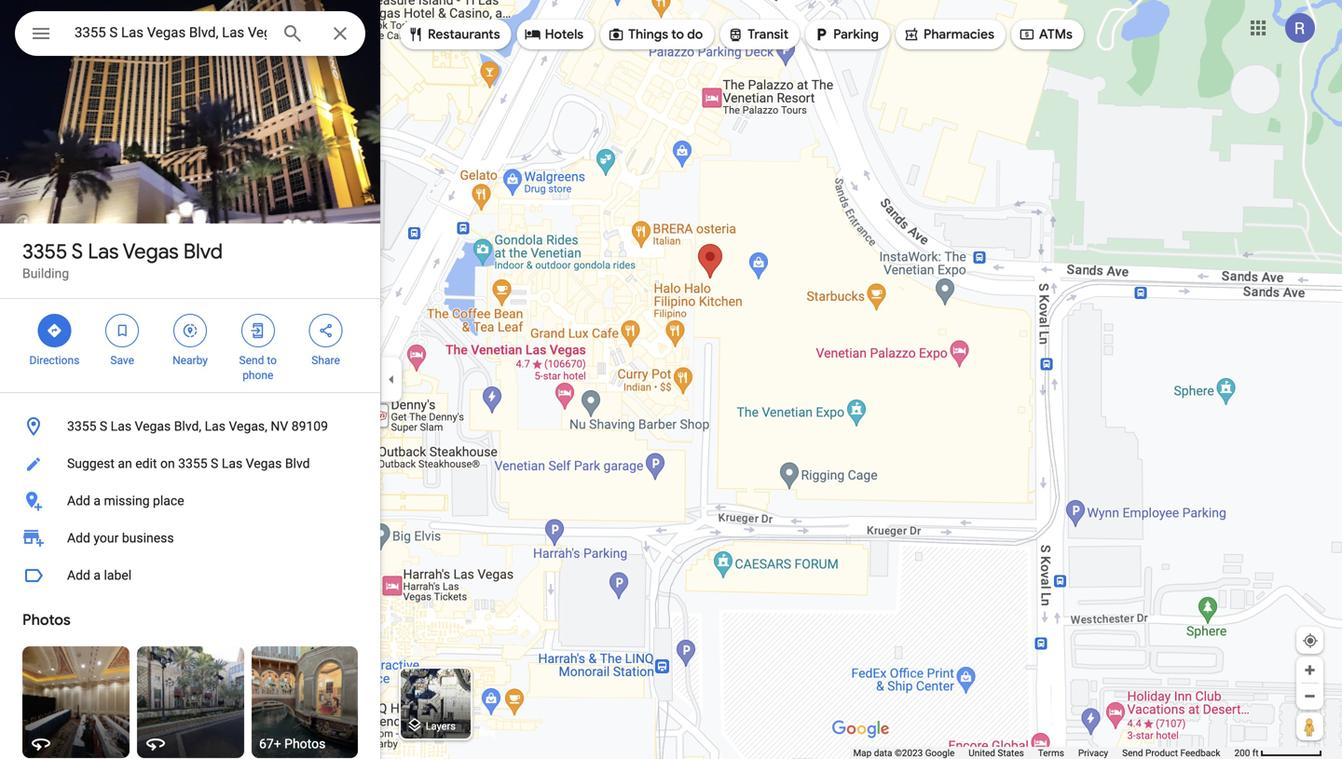 Task type: locate. For each thing, give the bounding box(es) containing it.
footer containing map data ©2023 google
[[854, 748, 1235, 760]]

privacy
[[1079, 748, 1109, 759]]

zoom out image
[[1304, 690, 1318, 704]]

atms
[[1040, 26, 1073, 43]]

las up 
[[88, 239, 119, 265]]

vegas up 
[[123, 239, 179, 265]]

las down vegas,
[[222, 456, 243, 472]]

3355 up building
[[22, 239, 67, 265]]

0 vertical spatial a
[[94, 494, 101, 509]]


[[182, 321, 199, 341]]

0 horizontal spatial s
[[72, 239, 83, 265]]

footer
[[854, 748, 1235, 760]]

nv
[[271, 419, 288, 435]]

1 vertical spatial a
[[94, 568, 101, 584]]

building
[[22, 266, 69, 282]]

3355
[[22, 239, 67, 265], [67, 419, 96, 435], [178, 456, 208, 472]]

send for send product feedback
[[1123, 748, 1144, 759]]

vegas for blvd
[[123, 239, 179, 265]]

67+ photos
[[259, 737, 326, 752]]

united states button
[[969, 748, 1025, 760]]

pharmacies
[[924, 26, 995, 43]]

2 add from the top
[[67, 531, 90, 546]]

united states
[[969, 748, 1025, 759]]

0 vertical spatial s
[[72, 239, 83, 265]]

67+
[[259, 737, 281, 752]]

1 vertical spatial 3355
[[67, 419, 96, 435]]

photos down the add a label
[[22, 611, 71, 630]]

3 add from the top
[[67, 568, 90, 584]]

do
[[687, 26, 703, 43]]

privacy button
[[1079, 748, 1109, 760]]

89109
[[292, 419, 328, 435]]

edit
[[135, 456, 157, 472]]


[[250, 321, 266, 341]]

share
[[312, 354, 340, 367]]

s inside 3355 s las vegas blvd building
[[72, 239, 83, 265]]


[[525, 24, 541, 45]]

map
[[854, 748, 872, 759]]

1 vertical spatial vegas
[[135, 419, 171, 435]]

 atms
[[1019, 24, 1073, 45]]

0 vertical spatial send
[[239, 354, 264, 367]]

a left missing
[[94, 494, 101, 509]]

3355 right on
[[178, 456, 208, 472]]

add down suggest at the left of page
[[67, 494, 90, 509]]

1 vertical spatial to
[[267, 354, 277, 367]]

s
[[72, 239, 83, 265], [100, 419, 107, 435], [211, 456, 219, 472]]

google
[[926, 748, 955, 759]]

1 add from the top
[[67, 494, 90, 509]]

send left product
[[1123, 748, 1144, 759]]

send inside button
[[1123, 748, 1144, 759]]

feedback
[[1181, 748, 1221, 759]]

footer inside "google maps" element
[[854, 748, 1235, 760]]

1 vertical spatial s
[[100, 419, 107, 435]]

vegas
[[123, 239, 179, 265], [135, 419, 171, 435], [246, 456, 282, 472]]

2 vertical spatial vegas
[[246, 456, 282, 472]]

0 vertical spatial 3355
[[22, 239, 67, 265]]

blvd up 
[[183, 239, 223, 265]]

add for add a label
[[67, 568, 90, 584]]

send product feedback button
[[1123, 748, 1221, 760]]

1 a from the top
[[94, 494, 101, 509]]

blvd
[[183, 239, 223, 265], [285, 456, 310, 472]]

a left label
[[94, 568, 101, 584]]

to
[[672, 26, 684, 43], [267, 354, 277, 367]]

parking
[[834, 26, 879, 43]]

a
[[94, 494, 101, 509], [94, 568, 101, 584]]

1 horizontal spatial send
[[1123, 748, 1144, 759]]

3355 S Las Vegas Blvd, Las Vegas, NV 89109 field
[[15, 11, 366, 56]]

las inside 3355 s las vegas blvd building
[[88, 239, 119, 265]]

to left do
[[672, 26, 684, 43]]

1 vertical spatial send
[[1123, 748, 1144, 759]]

©2023
[[895, 748, 923, 759]]

vegas inside 3355 s las vegas blvd building
[[123, 239, 179, 265]]

0 vertical spatial photos
[[22, 611, 71, 630]]

0 horizontal spatial send
[[239, 354, 264, 367]]

0 vertical spatial vegas
[[123, 239, 179, 265]]

1 horizontal spatial blvd
[[285, 456, 310, 472]]

vegas down the nv
[[246, 456, 282, 472]]

suggest an edit on 3355 s las vegas blvd button
[[0, 446, 380, 483]]

0 vertical spatial to
[[672, 26, 684, 43]]

1 horizontal spatial s
[[100, 419, 107, 435]]


[[114, 321, 131, 341]]

0 horizontal spatial blvd
[[183, 239, 223, 265]]

data
[[874, 748, 893, 759]]


[[1019, 24, 1036, 45]]

1 horizontal spatial to
[[672, 26, 684, 43]]

things
[[629, 26, 669, 43]]

photos right 67+
[[285, 737, 326, 752]]

0 horizontal spatial to
[[267, 354, 277, 367]]

hotels
[[545, 26, 584, 43]]

0 vertical spatial add
[[67, 494, 90, 509]]

to up the phone
[[267, 354, 277, 367]]

google account: ruby anderson  
(rubyanndersson@gmail.com) image
[[1286, 13, 1316, 43]]

3355 for blvd,
[[67, 419, 96, 435]]

add
[[67, 494, 90, 509], [67, 531, 90, 546], [67, 568, 90, 584]]

add left label
[[67, 568, 90, 584]]

2 vertical spatial add
[[67, 568, 90, 584]]

photos
[[22, 611, 71, 630], [285, 737, 326, 752]]

las
[[88, 239, 119, 265], [111, 419, 132, 435], [205, 419, 226, 435], [222, 456, 243, 472]]

google maps element
[[0, 0, 1343, 760]]

0 vertical spatial blvd
[[183, 239, 223, 265]]

200 ft
[[1235, 748, 1259, 759]]

 pharmacies
[[903, 24, 995, 45]]

2 vertical spatial s
[[211, 456, 219, 472]]

blvd down the 89109
[[285, 456, 310, 472]]

 hotels
[[525, 24, 584, 45]]

3355 s las vegas blvd main content
[[0, 0, 380, 760]]

show street view coverage image
[[1297, 713, 1324, 741]]

zoom in image
[[1304, 664, 1318, 678]]

product
[[1146, 748, 1179, 759]]

3355 inside 3355 s las vegas blvd building
[[22, 239, 67, 265]]

blvd inside 3355 s las vegas blvd building
[[183, 239, 223, 265]]

1 horizontal spatial photos
[[285, 737, 326, 752]]

1 vertical spatial blvd
[[285, 456, 310, 472]]

add for add a missing place
[[67, 494, 90, 509]]

las up an
[[111, 419, 132, 435]]

blvd,
[[174, 419, 202, 435]]

1 vertical spatial photos
[[285, 737, 326, 752]]

photos inside 67+ photos button
[[285, 737, 326, 752]]


[[903, 24, 920, 45]]

send inside send to phone
[[239, 354, 264, 367]]

1 vertical spatial add
[[67, 531, 90, 546]]

add your business
[[67, 531, 174, 546]]

send
[[239, 354, 264, 367], [1123, 748, 1144, 759]]

3355 for blvd
[[22, 239, 67, 265]]

3355 up suggest at the left of page
[[67, 419, 96, 435]]

2 a from the top
[[94, 568, 101, 584]]


[[46, 321, 63, 341]]

vegas left blvd,
[[135, 419, 171, 435]]

layers
[[426, 721, 456, 733]]

send up the phone
[[239, 354, 264, 367]]

200
[[1235, 748, 1251, 759]]

none field inside 3355 s las vegas blvd, las vegas, nv 89109 field
[[75, 21, 267, 44]]

add left the your
[[67, 531, 90, 546]]

None field
[[75, 21, 267, 44]]



Task type: describe. For each thing, give the bounding box(es) containing it.
 search field
[[15, 11, 366, 60]]

3355 s las vegas blvd, las vegas, nv 89109 button
[[0, 408, 380, 446]]

add a label button
[[0, 558, 380, 595]]

blvd inside suggest an edit on 3355 s las vegas blvd button
[[285, 456, 310, 472]]


[[407, 24, 424, 45]]

to inside  things to do
[[672, 26, 684, 43]]

nearby
[[173, 354, 208, 367]]


[[813, 24, 830, 45]]


[[728, 24, 744, 45]]

 button
[[15, 11, 67, 60]]

place
[[153, 494, 184, 509]]

your
[[94, 531, 119, 546]]

suggest
[[67, 456, 115, 472]]

terms
[[1039, 748, 1065, 759]]

vegas for blvd,
[[135, 419, 171, 435]]

terms button
[[1039, 748, 1065, 760]]

add a missing place
[[67, 494, 184, 509]]

 parking
[[813, 24, 879, 45]]

send for send to phone
[[239, 354, 264, 367]]

send product feedback
[[1123, 748, 1221, 759]]

map data ©2023 google
[[854, 748, 955, 759]]

show your location image
[[1303, 633, 1319, 650]]

directions
[[29, 354, 80, 367]]

 restaurants
[[407, 24, 500, 45]]

las inside suggest an edit on 3355 s las vegas blvd button
[[222, 456, 243, 472]]

3355 s las vegas blvd building
[[22, 239, 223, 282]]

phone
[[243, 369, 274, 382]]

to inside send to phone
[[267, 354, 277, 367]]

restaurants
[[428, 26, 500, 43]]

vegas,
[[229, 419, 268, 435]]

an
[[118, 456, 132, 472]]


[[318, 321, 334, 341]]

67+ photos button
[[252, 647, 358, 759]]


[[608, 24, 625, 45]]

2 vertical spatial 3355
[[178, 456, 208, 472]]

0 horizontal spatial photos
[[22, 611, 71, 630]]

add for add your business
[[67, 531, 90, 546]]

business
[[122, 531, 174, 546]]

on
[[160, 456, 175, 472]]

transit
[[748, 26, 789, 43]]

3355 s las vegas blvd, las vegas, nv 89109
[[67, 419, 328, 435]]

 transit
[[728, 24, 789, 45]]

las right blvd,
[[205, 419, 226, 435]]

a for label
[[94, 568, 101, 584]]

add your business link
[[0, 520, 380, 558]]

add a missing place button
[[0, 483, 380, 520]]


[[30, 20, 52, 47]]

ft
[[1253, 748, 1259, 759]]

 things to do
[[608, 24, 703, 45]]

states
[[998, 748, 1025, 759]]

s for blvd,
[[100, 419, 107, 435]]

label
[[104, 568, 132, 584]]

send to phone
[[239, 354, 277, 382]]

2 horizontal spatial s
[[211, 456, 219, 472]]

200 ft button
[[1235, 748, 1323, 759]]

a for missing
[[94, 494, 101, 509]]

save
[[110, 354, 134, 367]]

s for blvd
[[72, 239, 83, 265]]

united
[[969, 748, 996, 759]]

actions for 3355 s las vegas blvd region
[[0, 299, 380, 393]]

collapse side panel image
[[381, 370, 402, 390]]

missing
[[104, 494, 150, 509]]

suggest an edit on 3355 s las vegas blvd
[[67, 456, 310, 472]]

add a label
[[67, 568, 132, 584]]



Task type: vqa. For each thing, say whether or not it's contained in the screenshot.


